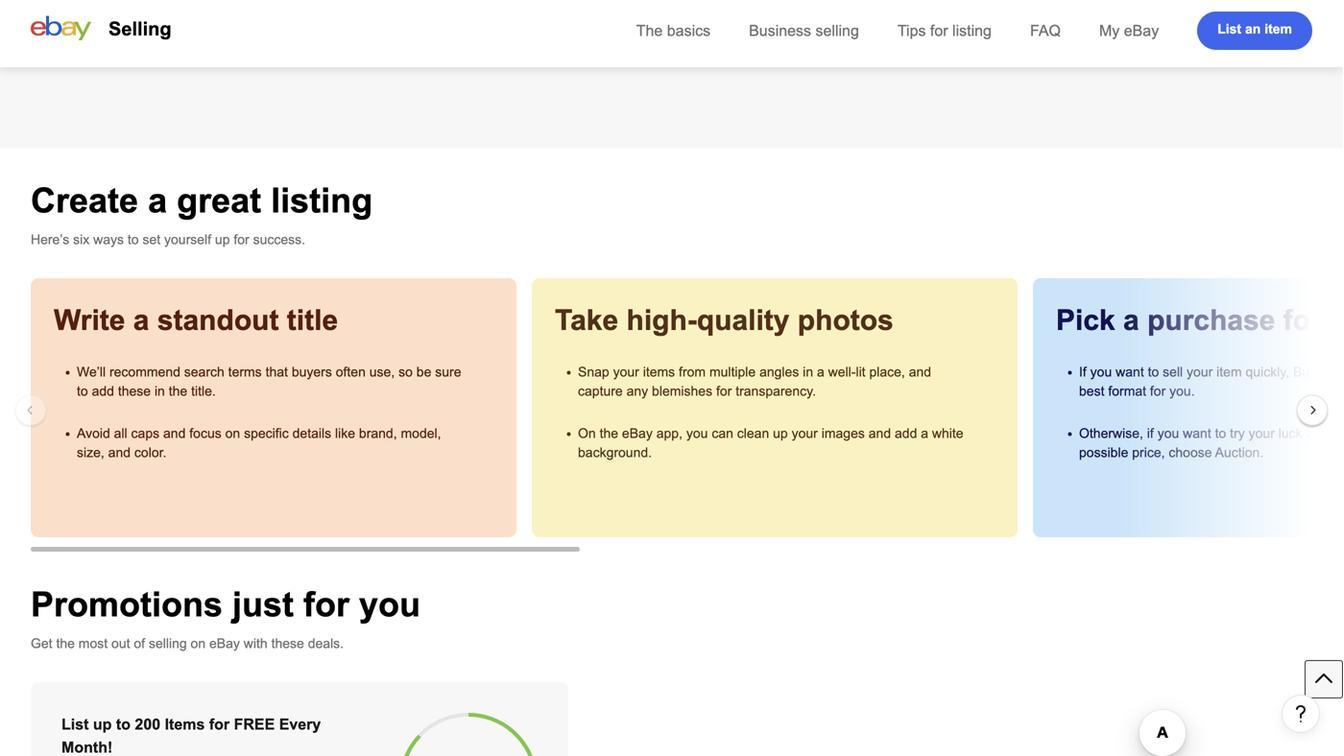 Task type: vqa. For each thing, say whether or not it's contained in the screenshot.
the of
yes



Task type: locate. For each thing, give the bounding box(es) containing it.
1 horizontal spatial item
[[1265, 22, 1293, 36]]

often
[[336, 365, 366, 380]]

to left '200'
[[116, 716, 131, 734]]

and right images
[[869, 426, 891, 441]]

write
[[54, 304, 125, 337]]

1 vertical spatial in
[[155, 384, 165, 399]]

to inside otherwise, if you want to try your luck and sh
[[1216, 426, 1227, 441]]

transparency.
[[736, 384, 816, 399]]

0 horizontal spatial item
[[1217, 365, 1242, 380]]

1 vertical spatial listing
[[271, 182, 373, 220]]

details
[[293, 426, 331, 441]]

caps
[[131, 426, 160, 441]]

2 horizontal spatial ebay
[[1124, 22, 1159, 39]]

list inside "list up to 200 items for free every month!"
[[61, 716, 89, 734]]

the
[[169, 384, 187, 399], [600, 426, 619, 441], [56, 637, 75, 652]]

your
[[613, 365, 639, 380], [1187, 365, 1213, 380], [792, 426, 818, 441], [1249, 426, 1275, 441]]

multiple
[[710, 365, 756, 380]]

model,
[[401, 426, 441, 441]]

0 horizontal spatial add
[[92, 384, 114, 399]]

the left "title."
[[169, 384, 187, 399]]

search
[[184, 365, 225, 380]]

your right 'sell'
[[1187, 365, 1213, 380]]

list for list an item
[[1218, 22, 1242, 36]]

list up to 200 items for free every month!
[[61, 716, 321, 757]]

so
[[399, 365, 413, 380]]

white
[[932, 426, 964, 441]]

1 vertical spatial on
[[191, 637, 206, 652]]

sh
[[1333, 426, 1344, 441]]

listing right tips on the top right of the page
[[953, 22, 992, 39]]

add inside we'll recommend search terms that buyers often use, so be sure to add these in the title.
[[92, 384, 114, 399]]

clean
[[737, 426, 770, 441]]

0 horizontal spatial ebay
[[209, 637, 240, 652]]

up inside "list up to 200 items for free every month!"
[[93, 716, 112, 734]]

1 horizontal spatial in
[[803, 365, 814, 380]]

these right with
[[271, 637, 304, 652]]

the inside on the ebay app, you can clean up your images and add a white background.
[[600, 426, 619, 441]]

angles
[[760, 365, 799, 380]]

in right angles
[[803, 365, 814, 380]]

sure
[[435, 365, 461, 380]]

1 horizontal spatial listing
[[953, 22, 992, 39]]

listing
[[953, 22, 992, 39], [271, 182, 373, 220]]

to inside "list up to 200 items for free every month!"
[[116, 716, 131, 734]]

terms
[[228, 365, 262, 380]]

a left the well-
[[817, 365, 825, 380]]

no
[[1331, 365, 1344, 380]]

create a great listing
[[31, 182, 373, 220]]

on
[[578, 426, 596, 441]]

can
[[712, 426, 734, 441]]

for inside "list up to 200 items for free every month!"
[[209, 716, 230, 734]]

0 horizontal spatial selling
[[149, 637, 187, 652]]

to left 'sell'
[[1148, 365, 1160, 380]]

list left an
[[1218, 22, 1242, 36]]

your left images
[[792, 426, 818, 441]]

up right clean
[[773, 426, 788, 441]]

1 vertical spatial selling
[[149, 637, 187, 652]]

for inside snap your items from multiple angles in a well-lit place, and capture any blemishes for transparency.
[[716, 384, 732, 399]]

business selling link
[[749, 22, 859, 39]]

you
[[1091, 365, 1112, 380], [687, 426, 708, 441], [1158, 426, 1180, 441], [359, 586, 421, 624]]

up right yourself
[[215, 232, 230, 247]]

avoid
[[77, 426, 110, 441]]

recommend
[[109, 365, 180, 380]]

0 vertical spatial in
[[803, 365, 814, 380]]

you inside on the ebay app, you can clean up your images and add a white background.
[[687, 426, 708, 441]]

background.
[[578, 446, 652, 461]]

the for promotions just for you
[[56, 637, 75, 652]]

in inside we'll recommend search terms that buyers often use, so be sure to add these in the title.
[[155, 384, 165, 399]]

0 vertical spatial on
[[225, 426, 240, 441]]

like
[[335, 426, 355, 441]]

for right tips on the top right of the page
[[931, 22, 949, 39]]

want left try
[[1183, 426, 1212, 441]]

1 vertical spatial the
[[600, 426, 619, 441]]

otherwise, if you want to try your luck and sh
[[1080, 426, 1344, 461]]

0 vertical spatial the
[[169, 384, 187, 399]]

0 vertical spatial add
[[92, 384, 114, 399]]

deals.
[[308, 637, 344, 652]]

a
[[148, 182, 167, 220], [133, 304, 149, 337], [1124, 304, 1140, 337], [817, 365, 825, 380], [921, 426, 929, 441]]

0 vertical spatial ebay
[[1124, 22, 1159, 39]]

your up any
[[613, 365, 639, 380]]

sell
[[1163, 365, 1183, 380]]

the basics link
[[637, 22, 711, 39]]

0 vertical spatial listing
[[953, 22, 992, 39]]

add
[[92, 384, 114, 399], [895, 426, 918, 441]]

list an item link
[[1198, 12, 1313, 50]]

a left white
[[921, 426, 929, 441]]

your right try
[[1249, 426, 1275, 441]]

ebay up background.
[[622, 426, 653, 441]]

it
[[1321, 365, 1327, 380]]

my ebay
[[1100, 22, 1159, 39]]

take high-quality photos
[[555, 304, 894, 337]]

these inside we'll recommend search terms that buyers often use, so be sure to add these in the title.
[[118, 384, 151, 399]]

1 vertical spatial up
[[773, 426, 788, 441]]

a for create
[[148, 182, 167, 220]]

add left white
[[895, 426, 918, 441]]

selling right business
[[816, 22, 859, 39]]

these
[[118, 384, 151, 399], [271, 637, 304, 652]]

2 vertical spatial up
[[93, 716, 112, 734]]

here's six ways to set yourself up for success.
[[31, 232, 305, 247]]

capture
[[578, 384, 623, 399]]

1 vertical spatial these
[[271, 637, 304, 652]]

1 horizontal spatial up
[[215, 232, 230, 247]]

here's
[[31, 232, 69, 247]]

selling right of
[[149, 637, 187, 652]]

in down recommend
[[155, 384, 165, 399]]

0 vertical spatial up
[[215, 232, 230, 247]]

0 vertical spatial want
[[1116, 365, 1145, 380]]

item left 'quickly,' on the right of the page
[[1217, 365, 1242, 380]]

1 vertical spatial item
[[1217, 365, 1242, 380]]

item right an
[[1265, 22, 1293, 36]]

0 horizontal spatial in
[[155, 384, 165, 399]]

items
[[165, 716, 205, 734]]

for
[[931, 22, 949, 39], [234, 232, 249, 247], [716, 384, 732, 399], [304, 586, 350, 624], [209, 716, 230, 734]]

0 vertical spatial selling
[[816, 22, 859, 39]]

0 horizontal spatial these
[[118, 384, 151, 399]]

list
[[1218, 22, 1242, 36], [61, 716, 89, 734]]

to left set
[[128, 232, 139, 247]]

on right 'focus'
[[225, 426, 240, 441]]

the up background.
[[600, 426, 619, 441]]

want
[[1116, 365, 1145, 380], [1183, 426, 1212, 441]]

list up month!
[[61, 716, 89, 734]]

to
[[128, 232, 139, 247], [1148, 365, 1160, 380], [77, 384, 88, 399], [1216, 426, 1227, 441], [116, 716, 131, 734]]

for right items
[[209, 716, 230, 734]]

help, opens dialogs image
[[1292, 705, 1311, 724]]

the right get
[[56, 637, 75, 652]]

brand,
[[359, 426, 397, 441]]

1 horizontal spatial selling
[[816, 22, 859, 39]]

more
[[187, 21, 217, 36]]

want left 'sell'
[[1116, 365, 1145, 380]]

2 horizontal spatial up
[[773, 426, 788, 441]]

a right pick
[[1124, 304, 1140, 337]]

and
[[909, 365, 932, 380], [163, 426, 186, 441], [869, 426, 891, 441], [1307, 426, 1329, 441], [108, 446, 131, 461]]

just
[[232, 586, 294, 624]]

1 horizontal spatial want
[[1183, 426, 1212, 441]]

the for snap your items from multiple angles in a well-lit place, and capture any blemishes for transparency.
[[600, 426, 619, 441]]

2 vertical spatial the
[[56, 637, 75, 652]]

1 horizontal spatial the
[[169, 384, 187, 399]]

1 horizontal spatial these
[[271, 637, 304, 652]]

1 vertical spatial ebay
[[622, 426, 653, 441]]

1 horizontal spatial list
[[1218, 22, 1242, 36]]

to down we'll
[[77, 384, 88, 399]]

up up month!
[[93, 716, 112, 734]]

2 vertical spatial ebay
[[209, 637, 240, 652]]

ebay right my
[[1124, 22, 1159, 39]]

0 vertical spatial these
[[118, 384, 151, 399]]

2 horizontal spatial the
[[600, 426, 619, 441]]

take
[[555, 304, 619, 337]]

selling
[[109, 18, 172, 39]]

1 horizontal spatial on
[[225, 426, 240, 441]]

in inside snap your items from multiple angles in a well-lit place, and capture any blemishes for transparency.
[[803, 365, 814, 380]]

and right place,
[[909, 365, 932, 380]]

0 horizontal spatial want
[[1116, 365, 1145, 380]]

for down multiple
[[716, 384, 732, 399]]

0 vertical spatial list
[[1218, 22, 1242, 36]]

your inside snap your items from multiple angles in a well-lit place, and capture any blemishes for transparency.
[[613, 365, 639, 380]]

your inside if you want to sell your item quickly, buy it no
[[1187, 365, 1213, 380]]

0 horizontal spatial the
[[56, 637, 75, 652]]

0 horizontal spatial up
[[93, 716, 112, 734]]

and left sh
[[1307, 426, 1329, 441]]

buy
[[1294, 365, 1317, 380]]

promotions just for you
[[31, 586, 421, 624]]

1 vertical spatial add
[[895, 426, 918, 441]]

1 vertical spatial want
[[1183, 426, 1212, 441]]

add down we'll
[[92, 384, 114, 399]]

want inside otherwise, if you want to try your luck and sh
[[1183, 426, 1212, 441]]

a up set
[[148, 182, 167, 220]]

if you want to sell your item quickly, buy it no
[[1080, 365, 1344, 399]]

0 horizontal spatial list
[[61, 716, 89, 734]]

listing up "success."
[[271, 182, 373, 220]]

0 vertical spatial item
[[1265, 22, 1293, 36]]

1 horizontal spatial ebay
[[622, 426, 653, 441]]

you inside if you want to sell your item quickly, buy it no
[[1091, 365, 1112, 380]]

snap
[[578, 365, 610, 380]]

1 horizontal spatial add
[[895, 426, 918, 441]]

to left try
[[1216, 426, 1227, 441]]

to inside we'll recommend search terms that buyers often use, so be sure to add these in the title.
[[77, 384, 88, 399]]

ebay
[[1124, 22, 1159, 39], [622, 426, 653, 441], [209, 637, 240, 652]]

1 vertical spatial list
[[61, 716, 89, 734]]

ebay left with
[[209, 637, 240, 652]]

a inside on the ebay app, you can clean up your images and add a white background.
[[921, 426, 929, 441]]

a right write
[[133, 304, 149, 337]]

these down recommend
[[118, 384, 151, 399]]

on down promotions just for you
[[191, 637, 206, 652]]

great
[[177, 182, 261, 220]]



Task type: describe. For each thing, give the bounding box(es) containing it.
a for write
[[133, 304, 149, 337]]

your inside on the ebay app, you can clean up your images and add a white background.
[[792, 426, 818, 441]]

list for list up to 200 items for free every month!
[[61, 716, 89, 734]]

avoid all caps and focus on specific details like brand, model, size, and color.
[[77, 426, 441, 461]]

set
[[143, 232, 161, 247]]

0 horizontal spatial listing
[[271, 182, 373, 220]]

tips for listing link
[[898, 22, 992, 39]]

an
[[1246, 22, 1261, 36]]

free
[[234, 716, 275, 734]]

a inside snap your items from multiple angles in a well-lit place, and capture any blemishes for transparency.
[[817, 365, 825, 380]]

success.
[[253, 232, 305, 247]]

pick a purchase form
[[1056, 304, 1344, 337]]

faq
[[1030, 22, 1061, 39]]

the basics
[[637, 22, 711, 39]]

color.
[[134, 446, 167, 461]]

item inside if you want to sell your item quickly, buy it no
[[1217, 365, 1242, 380]]

up inside on the ebay app, you can clean up your images and add a white background.
[[773, 426, 788, 441]]

the
[[637, 22, 663, 39]]

if
[[1080, 365, 1087, 380]]

add inside on the ebay app, you can clean up your images and add a white background.
[[895, 426, 918, 441]]

and down "all"
[[108, 446, 131, 461]]

blemishes
[[652, 384, 713, 399]]

all
[[114, 426, 127, 441]]

of
[[134, 637, 145, 652]]

items
[[643, 365, 675, 380]]

high-
[[627, 304, 697, 337]]

title
[[287, 304, 338, 337]]

yourself
[[164, 232, 211, 247]]

we'll
[[77, 365, 106, 380]]

well-
[[829, 365, 856, 380]]

from
[[679, 365, 706, 380]]

get the most out of selling on ebay with these deals.
[[31, 637, 344, 652]]

0 horizontal spatial on
[[191, 637, 206, 652]]

ways
[[93, 232, 124, 247]]

200
[[135, 716, 161, 734]]

learn more link
[[128, 9, 237, 48]]

app,
[[657, 426, 683, 441]]

quality
[[697, 304, 790, 337]]

buyers
[[292, 365, 332, 380]]

business selling
[[749, 22, 859, 39]]

out
[[111, 637, 130, 652]]

and right caps on the left bottom
[[163, 426, 186, 441]]

to inside if you want to sell your item quickly, buy it no
[[1148, 365, 1160, 380]]

title.
[[191, 384, 216, 399]]

business
[[749, 22, 812, 39]]

my ebay link
[[1100, 22, 1159, 39]]

be
[[417, 365, 432, 380]]

basics
[[667, 22, 711, 39]]

tips for listing
[[898, 22, 992, 39]]

six
[[73, 232, 90, 247]]

for left "success."
[[234, 232, 249, 247]]

images
[[822, 426, 865, 441]]

tips
[[898, 22, 926, 39]]

and inside on the ebay app, you can clean up your images and add a white background.
[[869, 426, 891, 441]]

place,
[[870, 365, 906, 380]]

and inside otherwise, if you want to try your luck and sh
[[1307, 426, 1329, 441]]

pick
[[1056, 304, 1116, 337]]

photos
[[798, 304, 894, 337]]

for up deals.
[[304, 586, 350, 624]]

learn
[[148, 21, 183, 36]]

create
[[31, 182, 138, 220]]

use,
[[370, 365, 395, 380]]

a for pick
[[1124, 304, 1140, 337]]

form
[[1284, 304, 1344, 337]]

my
[[1100, 22, 1120, 39]]

on inside avoid all caps and focus on specific details like brand, model, size, and color.
[[225, 426, 240, 441]]

any
[[627, 384, 648, 399]]

the inside we'll recommend search terms that buyers often use, so be sure to add these in the title.
[[169, 384, 187, 399]]

month!
[[61, 740, 113, 757]]

promotions
[[31, 586, 223, 624]]

your inside otherwise, if you want to try your luck and sh
[[1249, 426, 1275, 441]]

specific
[[244, 426, 289, 441]]

on the ebay app, you can clean up your images and add a white background.
[[578, 426, 964, 461]]

most
[[79, 637, 108, 652]]

want inside if you want to sell your item quickly, buy it no
[[1116, 365, 1145, 380]]

snap your items from multiple angles in a well-lit place, and capture any blemishes for transparency.
[[578, 365, 932, 399]]

every
[[279, 716, 321, 734]]

ebay inside on the ebay app, you can clean up your images and add a white background.
[[622, 426, 653, 441]]

you inside otherwise, if you want to try your luck and sh
[[1158, 426, 1180, 441]]

if
[[1148, 426, 1154, 441]]

and inside snap your items from multiple angles in a well-lit place, and capture any blemishes for transparency.
[[909, 365, 932, 380]]

luck
[[1279, 426, 1303, 441]]

faq link
[[1030, 22, 1061, 39]]

we'll recommend search terms that buyers often use, so be sure to add these in the title.
[[77, 365, 461, 399]]

get
[[31, 637, 52, 652]]

try
[[1230, 426, 1245, 441]]

quickly,
[[1246, 365, 1290, 380]]

list an item
[[1218, 22, 1293, 36]]

standout
[[157, 304, 279, 337]]

focus
[[189, 426, 222, 441]]

write a standout title
[[54, 304, 338, 337]]

learn more
[[148, 21, 217, 36]]

otherwise,
[[1080, 426, 1144, 441]]



